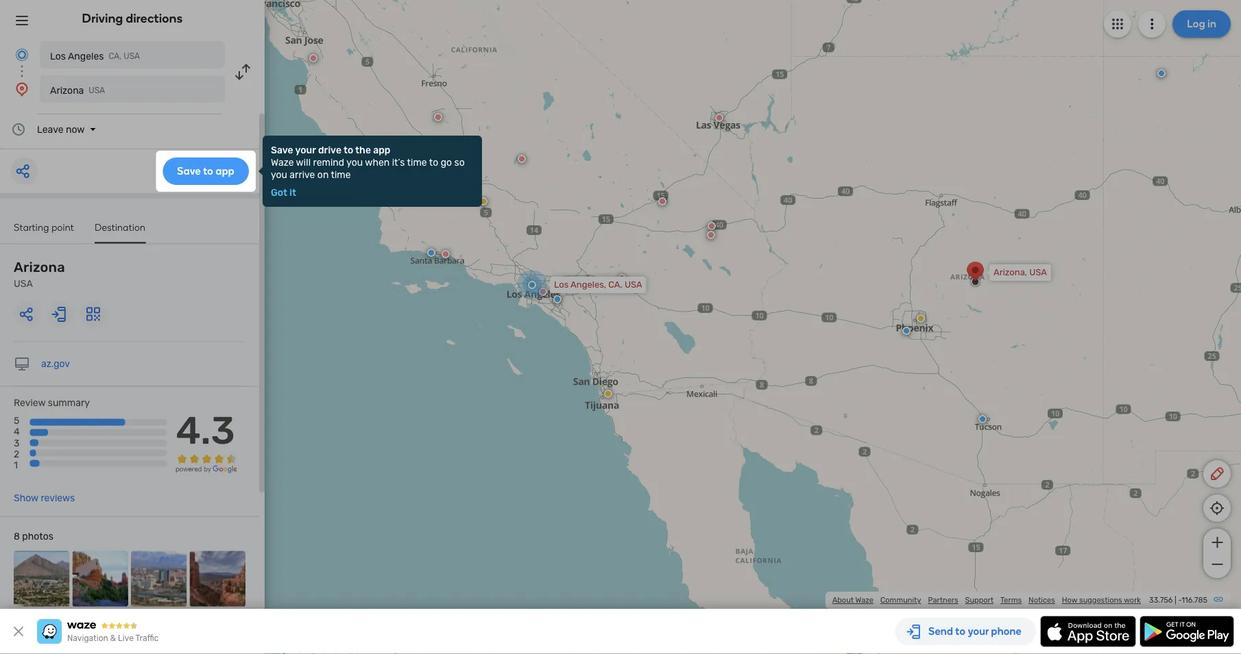 Task type: locate. For each thing, give the bounding box(es) containing it.
1 horizontal spatial waze
[[856, 596, 874, 606]]

33.756
[[1149, 596, 1173, 606]]

8 photos
[[14, 532, 53, 543]]

ca, right angeles
[[109, 51, 122, 61]]

los left angeles
[[50, 50, 66, 62]]

arizona
[[50, 85, 84, 96], [14, 260, 65, 276]]

waze down "save"
[[271, 157, 294, 168]]

to left 'the'
[[343, 144, 353, 156]]

usa
[[124, 51, 140, 61], [89, 86, 105, 95], [1029, 267, 1047, 278], [14, 278, 33, 290], [625, 280, 642, 290]]

image 2 of arizona, [missing %{city} value] image
[[72, 552, 128, 608]]

partners link
[[928, 596, 958, 606]]

4.3
[[176, 408, 235, 454]]

review summary
[[14, 398, 90, 409]]

leave
[[37, 124, 63, 135]]

5
[[14, 416, 19, 427]]

show
[[14, 493, 38, 504]]

waze inside save your drive to the app waze will remind you when it's time to go so you arrive on time got it
[[271, 157, 294, 168]]

0 vertical spatial time
[[407, 157, 427, 168]]

0 vertical spatial ca,
[[109, 51, 122, 61]]

you up got
[[271, 169, 287, 180]]

navigation & live traffic
[[67, 634, 159, 644]]

how suggestions work link
[[1062, 596, 1141, 606]]

1 horizontal spatial ca,
[[608, 280, 622, 290]]

1
[[14, 460, 18, 471]]

1 vertical spatial waze
[[856, 596, 874, 606]]

zoom out image
[[1209, 557, 1226, 573]]

destination
[[95, 221, 146, 233]]

1 horizontal spatial to
[[429, 157, 438, 168]]

time down remind
[[331, 169, 351, 180]]

0 horizontal spatial to
[[343, 144, 353, 156]]

0 horizontal spatial los
[[50, 50, 66, 62]]

angeles,
[[571, 280, 606, 290]]

0 horizontal spatial you
[[271, 169, 287, 180]]

los left angeles,
[[554, 280, 569, 290]]

usa inside los angeles ca, usa
[[124, 51, 140, 61]]

how
[[1062, 596, 1078, 606]]

1 vertical spatial you
[[271, 169, 287, 180]]

arizona down angeles
[[50, 85, 84, 96]]

3
[[14, 438, 19, 449]]

1 vertical spatial arizona
[[14, 260, 65, 276]]

it's
[[392, 157, 405, 168]]

1 vertical spatial ca,
[[608, 280, 622, 290]]

0 horizontal spatial ca,
[[109, 51, 122, 61]]

1 vertical spatial to
[[429, 157, 438, 168]]

now
[[66, 124, 85, 135]]

live
[[118, 634, 134, 644]]

0 horizontal spatial time
[[331, 169, 351, 180]]

usa down driving directions
[[124, 51, 140, 61]]

you down 'the'
[[346, 157, 363, 168]]

point
[[52, 221, 74, 233]]

arizona usa down starting point button
[[14, 260, 65, 290]]

waze right 'about'
[[856, 596, 874, 606]]

got it button
[[271, 187, 296, 198]]

ca, inside los angeles ca, usa
[[109, 51, 122, 61]]

ca, for angeles,
[[608, 280, 622, 290]]

notices
[[1029, 596, 1055, 606]]

link image
[[1213, 595, 1224, 606]]

on
[[317, 169, 329, 180]]

your
[[295, 144, 316, 156]]

usa down los angeles ca, usa
[[89, 86, 105, 95]]

the
[[355, 144, 371, 156]]

time right it's
[[407, 157, 427, 168]]

0 horizontal spatial waze
[[271, 157, 294, 168]]

|
[[1175, 596, 1177, 606]]

arrive
[[290, 169, 315, 180]]

computer image
[[14, 356, 30, 373]]

pencil image
[[1209, 466, 1225, 483]]

usa right angeles,
[[625, 280, 642, 290]]

1 vertical spatial time
[[331, 169, 351, 180]]

waze
[[271, 157, 294, 168], [856, 596, 874, 606]]

&
[[110, 634, 116, 644]]

to left go
[[429, 157, 438, 168]]

1 horizontal spatial you
[[346, 157, 363, 168]]

2
[[14, 449, 19, 460]]

you
[[346, 157, 363, 168], [271, 169, 287, 180]]

reviews
[[41, 493, 75, 504]]

1 horizontal spatial los
[[554, 280, 569, 290]]

image 4 of arizona, [missing %{city} value] image
[[190, 552, 245, 608]]

ca, right angeles,
[[608, 280, 622, 290]]

time
[[407, 157, 427, 168], [331, 169, 351, 180]]

leave now
[[37, 124, 85, 135]]

1 vertical spatial los
[[554, 280, 569, 290]]

image 1 of arizona, [missing %{city} value] image
[[14, 552, 70, 608]]

go
[[441, 157, 452, 168]]

directions
[[126, 11, 183, 26]]

to
[[343, 144, 353, 156], [429, 157, 438, 168]]

notices link
[[1029, 596, 1055, 606]]

community link
[[880, 596, 921, 606]]

it
[[290, 187, 296, 198]]

los
[[50, 50, 66, 62], [554, 280, 569, 290]]

current location image
[[14, 47, 30, 63]]

ca,
[[109, 51, 122, 61], [608, 280, 622, 290]]

0 vertical spatial los
[[50, 50, 66, 62]]

arizona usa down angeles
[[50, 85, 105, 96]]

az.gov link
[[41, 359, 70, 370]]

zoom in image
[[1209, 535, 1226, 551]]

los angeles, ca, usa
[[554, 280, 642, 290]]

community
[[880, 596, 921, 606]]

photos
[[22, 532, 53, 543]]

arizona down starting point button
[[14, 260, 65, 276]]

arizona usa
[[50, 85, 105, 96], [14, 260, 65, 290]]

support link
[[965, 596, 994, 606]]

0 vertical spatial waze
[[271, 157, 294, 168]]

save your drive to the app waze will remind you when it's time to go so you arrive on time got it
[[271, 144, 465, 198]]

remind
[[313, 157, 344, 168]]



Task type: vqa. For each thing, say whether or not it's contained in the screenshot.
Traffic
yes



Task type: describe. For each thing, give the bounding box(es) containing it.
support
[[965, 596, 994, 606]]

location image
[[14, 81, 30, 97]]

save
[[271, 144, 293, 156]]

0 vertical spatial you
[[346, 157, 363, 168]]

los for angeles,
[[554, 280, 569, 290]]

about waze link
[[832, 596, 874, 606]]

work
[[1124, 596, 1141, 606]]

116.785
[[1182, 596, 1208, 606]]

arizona,
[[994, 267, 1027, 278]]

will
[[296, 157, 311, 168]]

terms
[[1000, 596, 1022, 606]]

image 3 of arizona, [missing %{city} value] image
[[131, 552, 187, 608]]

drive
[[318, 144, 341, 156]]

suggestions
[[1079, 596, 1122, 606]]

usa right arizona,
[[1029, 267, 1047, 278]]

navigation
[[67, 634, 108, 644]]

x image
[[10, 624, 27, 640]]

los for angeles
[[50, 50, 66, 62]]

starting point button
[[14, 221, 74, 242]]

driving directions
[[82, 11, 183, 26]]

1 vertical spatial arizona usa
[[14, 260, 65, 290]]

clock image
[[10, 121, 27, 138]]

summary
[[48, 398, 90, 409]]

arizona, usa
[[994, 267, 1047, 278]]

terms link
[[1000, 596, 1022, 606]]

0 vertical spatial arizona
[[50, 85, 84, 96]]

show reviews
[[14, 493, 75, 504]]

ca, for angeles
[[109, 51, 122, 61]]

when
[[365, 157, 390, 168]]

0 vertical spatial to
[[343, 144, 353, 156]]

driving
[[82, 11, 123, 26]]

-
[[1178, 596, 1182, 606]]

traffic
[[135, 634, 159, 644]]

about
[[832, 596, 854, 606]]

1 horizontal spatial time
[[407, 157, 427, 168]]

5 4 3 2 1
[[14, 416, 20, 471]]

about waze community partners support terms notices how suggestions work
[[832, 596, 1141, 606]]

got
[[271, 187, 287, 198]]

4
[[14, 427, 20, 438]]

usa down starting point button
[[14, 278, 33, 290]]

33.756 | -116.785
[[1149, 596, 1208, 606]]

starting point
[[14, 221, 74, 233]]

starting
[[14, 221, 49, 233]]

partners
[[928, 596, 958, 606]]

destination button
[[95, 221, 146, 244]]

az.gov
[[41, 359, 70, 370]]

los angeles ca, usa
[[50, 50, 140, 62]]

angeles
[[68, 50, 104, 62]]

0 vertical spatial arizona usa
[[50, 85, 105, 96]]

so
[[454, 157, 465, 168]]

review
[[14, 398, 46, 409]]

8
[[14, 532, 20, 543]]

app
[[373, 144, 390, 156]]



